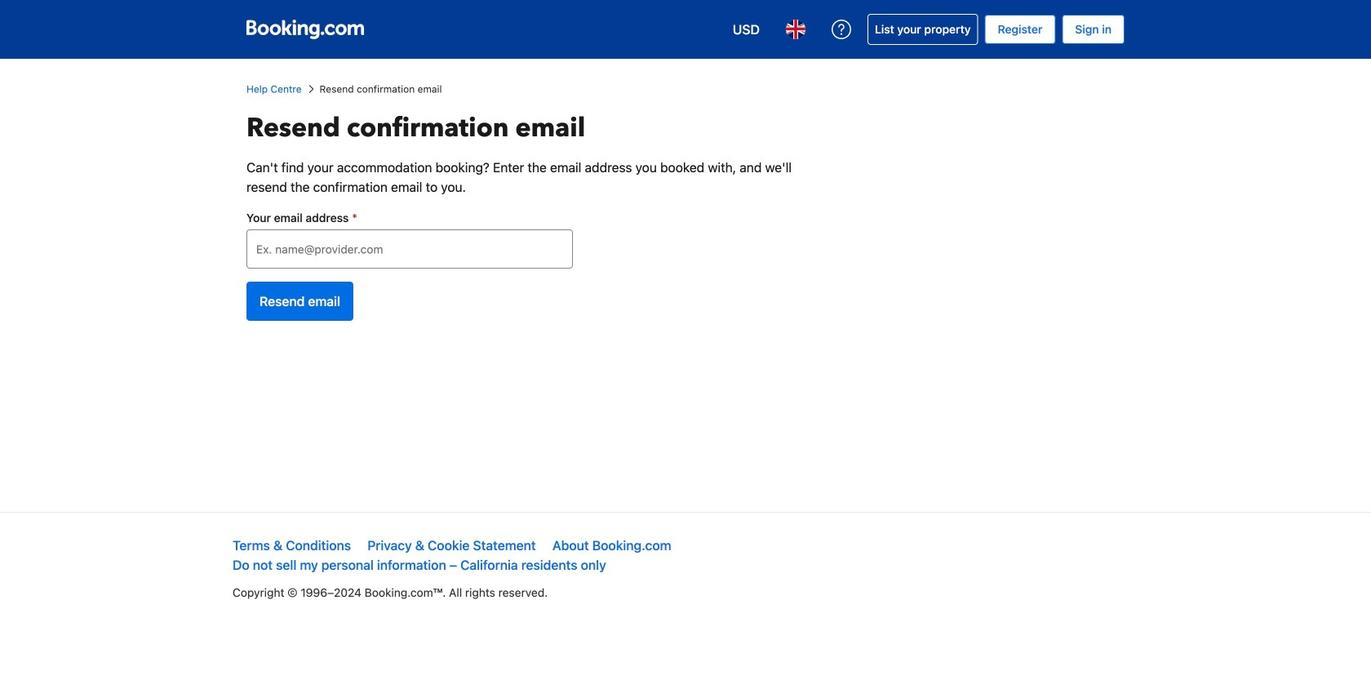 Task type: locate. For each thing, give the bounding box(es) containing it.
booking.com online hotel reservations image
[[247, 20, 364, 39]]

Ex. name@provider.com field
[[247, 229, 573, 269]]



Task type: vqa. For each thing, say whether or not it's contained in the screenshot.
Ex. name@provider.com field
yes



